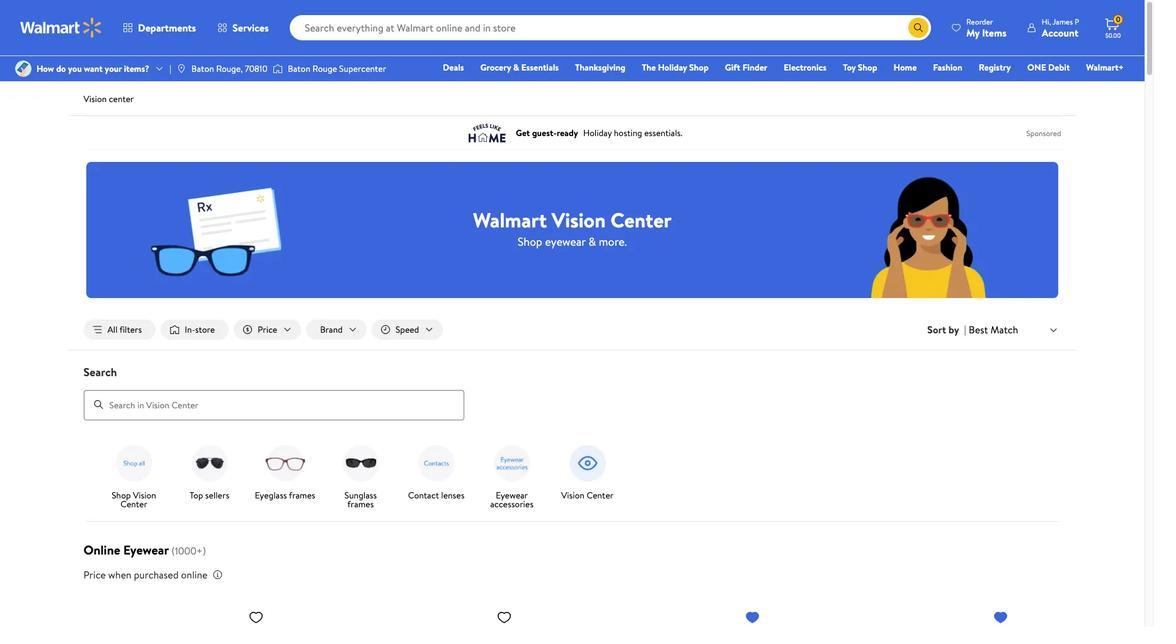 Task type: locate. For each thing, give the bounding box(es) containing it.
1 baton from the left
[[192, 62, 214, 75]]

by
[[949, 323, 960, 337]]

registry link
[[974, 61, 1017, 74]]

store
[[195, 323, 215, 336]]

 image
[[15, 61, 32, 77]]

search icon image
[[914, 23, 924, 33]]

fashion link
[[928, 61, 969, 74]]

search
[[84, 364, 117, 380]]

 image for baton rouge, 70810
[[176, 64, 187, 74]]

0 horizontal spatial |
[[170, 62, 171, 75]]

 image down the departments
[[176, 64, 187, 74]]

eyewear accessories
[[491, 489, 534, 510]]

contact
[[408, 489, 439, 502]]

your
[[105, 62, 122, 75]]

center
[[109, 93, 134, 105]]

gift
[[726, 61, 741, 74]]

1 horizontal spatial |
[[965, 323, 967, 337]]

add to favorites list, dlfl rectangle image
[[249, 609, 264, 625]]

eyewear up price when purchased online
[[123, 541, 169, 558]]

toy shop link
[[838, 61, 884, 74]]

shop
[[690, 61, 709, 74], [859, 61, 878, 74], [518, 234, 543, 249], [112, 489, 131, 502]]

shop vision center link
[[101, 440, 167, 511]]

center inside walmart vision center shop eyewear & more.
[[611, 206, 672, 234]]

0 horizontal spatial frames
[[289, 489, 315, 502]]

sort
[[928, 323, 947, 337]]

sellers
[[205, 489, 230, 502]]

price button
[[234, 320, 301, 340]]

contact lenses image
[[414, 440, 459, 486]]

match
[[991, 323, 1019, 337]]

0 horizontal spatial price
[[84, 568, 106, 582]]

 image
[[273, 62, 283, 75], [176, 64, 187, 74]]

price left when
[[84, 568, 106, 582]]

eyewear
[[496, 489, 528, 502], [123, 541, 169, 558]]

1 horizontal spatial eyewear
[[496, 489, 528, 502]]

shop down shop vision center image
[[112, 489, 131, 502]]

&
[[514, 61, 520, 74], [589, 234, 596, 249]]

frames down sunglass frames image
[[348, 498, 374, 510]]

more.
[[599, 234, 627, 249]]

when
[[108, 568, 132, 582]]

frames inside sunglass frames
[[348, 498, 374, 510]]

eyewear down eyewear accessories image
[[496, 489, 528, 502]]

1 horizontal spatial &
[[589, 234, 596, 249]]

the holiday shop link
[[637, 61, 715, 74]]

frames for eyeglass frames
[[289, 489, 315, 502]]

one
[[1028, 61, 1047, 74]]

james
[[1053, 16, 1074, 27]]

sort and filter section element
[[68, 310, 1077, 350]]

deals
[[443, 61, 464, 74]]

1 vertical spatial eyewear
[[123, 541, 169, 558]]

sean john teacup image
[[831, 604, 1014, 627]]

price for price when purchased online
[[84, 568, 106, 582]]

center inside shop vision center
[[121, 498, 147, 510]]

baton rouge supercenter
[[288, 62, 387, 75]]

hi, james p account
[[1043, 16, 1080, 39]]

vision center image
[[565, 440, 611, 486]]

0 horizontal spatial  image
[[176, 64, 187, 74]]

thanksgiving
[[576, 61, 626, 74]]

0 horizontal spatial baton
[[192, 62, 214, 75]]

1 horizontal spatial frames
[[348, 498, 374, 510]]

baton left rouge, at the top
[[192, 62, 214, 75]]

& left more.
[[589, 234, 596, 249]]

1 vertical spatial &
[[589, 234, 596, 249]]

|
[[170, 62, 171, 75], [965, 323, 967, 337]]

items
[[983, 26, 1007, 39]]

best match button
[[967, 321, 1062, 338]]

shop vision center
[[112, 489, 156, 510]]

0
[[1117, 14, 1121, 25]]

home link
[[889, 61, 923, 74]]

eyewear accessories link
[[479, 440, 545, 511]]

how
[[37, 62, 54, 75]]

bio eyes women's be226 hibiscus crystal eyeglass frames image
[[583, 604, 766, 627]]

home
[[894, 61, 917, 74]]

walmart vision center. shop eyewear and more. image
[[86, 162, 1059, 298]]

toy
[[844, 61, 856, 74]]

shop vision center image
[[111, 440, 157, 486]]

shop right holiday
[[690, 61, 709, 74]]

| right by
[[965, 323, 967, 337]]

0 vertical spatial |
[[170, 62, 171, 75]]

baton rouge, 70810
[[192, 62, 268, 75]]

 image right "70810" on the top left of the page
[[273, 62, 283, 75]]

Walmart Site-Wide search field
[[290, 15, 932, 40]]

fashion
[[934, 61, 963, 74]]

center for shop
[[121, 498, 147, 510]]

center
[[611, 206, 672, 234], [587, 489, 614, 502], [121, 498, 147, 510]]

eyeglass frames image
[[263, 440, 308, 486]]

1 vertical spatial |
[[965, 323, 967, 337]]

baton
[[192, 62, 214, 75], [288, 62, 311, 75]]

1 horizontal spatial baton
[[288, 62, 311, 75]]

purchased
[[134, 568, 179, 582]]

1 horizontal spatial  image
[[273, 62, 283, 75]]

& right grocery
[[514, 61, 520, 74]]

rouge
[[313, 62, 337, 75]]

thanksgiving link
[[570, 61, 632, 74]]

grocery
[[481, 61, 511, 74]]

the holiday shop
[[642, 61, 709, 74]]

price right store
[[258, 323, 277, 336]]

frames for sunglass frames
[[348, 498, 374, 510]]

price inside dropdown button
[[258, 323, 277, 336]]

eyeglass
[[255, 489, 287, 502]]

frames right eyeglass
[[289, 489, 315, 502]]

frames
[[289, 489, 315, 502], [348, 498, 374, 510]]

legal information image
[[213, 570, 223, 580]]

online
[[84, 541, 120, 558]]

shop inside shop vision center
[[112, 489, 131, 502]]

70810
[[245, 62, 268, 75]]

account
[[1043, 26, 1079, 39]]

best match
[[969, 323, 1019, 337]]

vision inside shop vision center
[[133, 489, 156, 502]]

0 vertical spatial price
[[258, 323, 277, 336]]

services
[[233, 21, 269, 35]]

center for walmart
[[611, 206, 672, 234]]

0 horizontal spatial eyewear
[[123, 541, 169, 558]]

all filters
[[107, 323, 142, 336]]

0 vertical spatial eyewear
[[496, 489, 528, 502]]

0 $0.00
[[1106, 14, 1122, 40]]

baton left rouge at left
[[288, 62, 311, 75]]

one debit link
[[1022, 61, 1076, 74]]

remove from favorites list, sean john teacup image
[[994, 609, 1009, 625]]

1 horizontal spatial price
[[258, 323, 277, 336]]

top sellers image
[[187, 440, 232, 486]]

all
[[107, 323, 118, 336]]

vision center
[[562, 489, 614, 502]]

toy shop
[[844, 61, 878, 74]]

shop left 'eyewear'
[[518, 234, 543, 249]]

0 vertical spatial &
[[514, 61, 520, 74]]

1 vertical spatial price
[[84, 568, 106, 582]]

 image for baton rouge supercenter
[[273, 62, 283, 75]]

vision
[[84, 93, 107, 105], [552, 206, 606, 234], [133, 489, 156, 502], [562, 489, 585, 502]]

sunglass frames link
[[328, 440, 394, 511]]

price when purchased online
[[84, 568, 208, 582]]

| right items?
[[170, 62, 171, 75]]

speed button
[[372, 320, 443, 340]]

sponsored
[[1027, 128, 1062, 138]]

electronics
[[784, 61, 827, 74]]

2 baton from the left
[[288, 62, 311, 75]]



Task type: describe. For each thing, give the bounding box(es) containing it.
contact lenses link
[[404, 440, 469, 502]]

lenses
[[442, 489, 465, 502]]

shop right toy on the top right of page
[[859, 61, 878, 74]]

the
[[642, 61, 656, 74]]

eyewear accessories image
[[490, 440, 535, 486]]

search image
[[94, 400, 104, 410]]

sort by |
[[928, 323, 967, 337]]

(1000+)
[[172, 544, 206, 558]]

shop inside walmart vision center shop eyewear & more.
[[518, 234, 543, 249]]

top sellers link
[[177, 440, 242, 502]]

contact lenses
[[408, 489, 465, 502]]

eyeglass frames link
[[252, 440, 318, 502]]

online eyewear (1000+)
[[84, 541, 206, 558]]

eyewear inside eyewear accessories
[[496, 489, 528, 502]]

gift finder
[[726, 61, 768, 74]]

items?
[[124, 62, 149, 75]]

hi,
[[1043, 16, 1052, 27]]

filters
[[120, 323, 142, 336]]

price for price
[[258, 323, 277, 336]]

departments
[[138, 21, 196, 35]]

baton for baton rouge, 70810
[[192, 62, 214, 75]]

walmart
[[473, 206, 547, 234]]

walmart image
[[20, 18, 102, 38]]

you
[[68, 62, 82, 75]]

p
[[1075, 16, 1080, 27]]

grocery & essentials
[[481, 61, 559, 74]]

best
[[969, 323, 989, 337]]

in-store button
[[161, 320, 229, 340]]

online
[[181, 568, 208, 582]]

vision center link
[[555, 440, 621, 502]]

walmart vision center shop eyewear & more.
[[473, 206, 672, 249]]

rouge,
[[216, 62, 243, 75]]

$0.00
[[1106, 31, 1122, 40]]

departments button
[[112, 13, 207, 43]]

sunglass frames image
[[338, 440, 384, 486]]

in-
[[185, 323, 195, 336]]

in-store
[[185, 323, 215, 336]]

Search search field
[[290, 15, 932, 40]]

sunglass frames
[[345, 489, 377, 510]]

services button
[[207, 13, 280, 43]]

dlfl rectangle image
[[86, 604, 269, 627]]

one debit
[[1028, 61, 1071, 74]]

brand
[[320, 323, 343, 336]]

0 horizontal spatial &
[[514, 61, 520, 74]]

reorder
[[967, 16, 994, 27]]

| inside sort and filter section element
[[965, 323, 967, 337]]

electronics link
[[779, 61, 833, 74]]

holiday
[[658, 61, 688, 74]]

walmart+
[[1087, 61, 1125, 74]]

debit
[[1049, 61, 1071, 74]]

add to favorites list, designer looks for less women's wop69 crystal/gold frames image
[[497, 609, 512, 625]]

all filters button
[[84, 320, 156, 340]]

want
[[84, 62, 103, 75]]

my
[[967, 26, 980, 39]]

Search in Vision Center search field
[[84, 390, 464, 420]]

speed
[[396, 323, 419, 336]]

finder
[[743, 61, 768, 74]]

reorder my items
[[967, 16, 1007, 39]]

registry
[[980, 61, 1012, 74]]

Search search field
[[68, 364, 1077, 420]]

remove from favorites list, bio eyes women's be226 hibiscus crystal eyeglass frames image
[[745, 609, 761, 625]]

how do you want your items?
[[37, 62, 149, 75]]

accessories
[[491, 498, 534, 510]]

top sellers
[[190, 489, 230, 502]]

vision center
[[84, 93, 134, 105]]

vision inside walmart vision center shop eyewear & more.
[[552, 206, 606, 234]]

eyewear
[[545, 234, 586, 249]]

walmart+ link
[[1081, 61, 1130, 74]]

supercenter
[[339, 62, 387, 75]]

gift finder link
[[720, 61, 774, 74]]

top
[[190, 489, 203, 502]]

baton for baton rouge supercenter
[[288, 62, 311, 75]]

brand button
[[306, 320, 367, 340]]

designer looks for less women's wop69 crystal/gold frames image
[[334, 604, 517, 627]]

do
[[56, 62, 66, 75]]

deals link
[[438, 61, 470, 74]]

& inside walmart vision center shop eyewear & more.
[[589, 234, 596, 249]]



Task type: vqa. For each thing, say whether or not it's contained in the screenshot.
Laundry for Laundry Detergent
no



